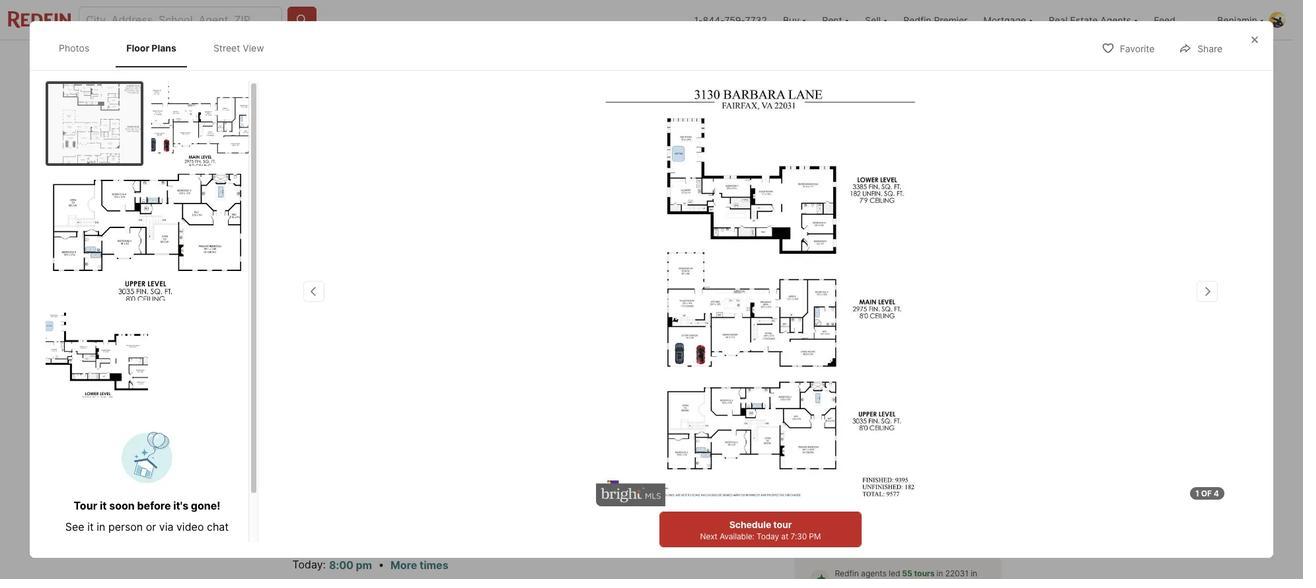 Task type: locate. For each thing, give the bounding box(es) containing it.
pm up 22031
[[946, 542, 958, 552]]

1 horizontal spatial video
[[934, 490, 957, 499]]

it
[[100, 499, 107, 512], [87, 520, 94, 533]]

map entry image
[[686, 383, 774, 471]]

in
[[837, 490, 844, 499], [97, 520, 105, 533], [835, 569, 978, 579], [937, 569, 944, 579]]

0 vertical spatial premier
[[935, 14, 968, 25]]

0 horizontal spatial at
[[782, 532, 789, 542]]

image image
[[151, 81, 249, 166], [48, 84, 141, 163], [46, 174, 249, 301], [46, 312, 148, 397]]

schedule tour next available: today at 7:30 pm
[[701, 519, 822, 542], [838, 527, 958, 552]]

0 horizontal spatial 1
[[876, 424, 888, 453]]

street
[[214, 42, 240, 54]]

today: 8:00 pm • more times
[[293, 558, 449, 572]]

list box
[[805, 480, 991, 509]]

dialog
[[30, 21, 1274, 579]]

0 horizontal spatial today
[[757, 532, 780, 542]]

0 horizontal spatial tab list
[[46, 29, 288, 67]]

759-
[[725, 14, 746, 25]]

1 horizontal spatial person
[[846, 490, 876, 499]]

1-
[[695, 14, 703, 25]]

see
[[65, 520, 84, 533]]

1 vertical spatial person
[[108, 520, 143, 533]]

oct 31 tuesday
[[818, 415, 850, 460]]

before
[[137, 499, 171, 512]]

tour up see on the left bottom of the page
[[74, 499, 97, 512]]

led
[[889, 569, 901, 579]]

1 horizontal spatial schedule
[[862, 527, 910, 540]]

1 horizontal spatial available:
[[857, 542, 892, 552]]

1 horizontal spatial schedule tour next available: today at 7:30 pm
[[838, 527, 958, 552]]

at
[[782, 532, 789, 542], [919, 542, 926, 552]]

None button
[[813, 409, 866, 466], [871, 410, 925, 466], [930, 410, 983, 466], [813, 409, 866, 466], [871, 410, 925, 466], [930, 410, 983, 466]]

it right see on the left bottom of the page
[[87, 520, 94, 533]]

user photo image
[[1270, 12, 1286, 28]]

1 tab from the left
[[293, 43, 371, 75]]

of
[[1202, 489, 1213, 499]]

0 horizontal spatial video
[[177, 520, 204, 533]]

tours
[[915, 569, 935, 579]]

1 vertical spatial chat
[[207, 520, 229, 533]]

next
[[701, 532, 718, 542], [838, 542, 855, 552]]

1 left of
[[1196, 489, 1200, 499]]

pm
[[810, 532, 822, 542], [946, 542, 958, 552]]

tour
[[805, 393, 829, 407], [814, 490, 835, 499], [898, 490, 918, 499], [74, 499, 97, 512]]

0 horizontal spatial via
[[159, 520, 174, 533]]

3130 barbara ln image
[[596, 79, 926, 507]]

0 vertical spatial person
[[846, 490, 876, 499]]

2 horizontal spatial redfin
[[904, 14, 932, 25]]

1
[[876, 424, 888, 453], [1196, 489, 1200, 499]]

7:30
[[791, 532, 807, 542], [928, 542, 944, 552]]

0 horizontal spatial person
[[108, 520, 143, 533]]

1 vertical spatial 1
[[1196, 489, 1200, 499]]

today
[[757, 532, 780, 542], [894, 542, 917, 552]]

0 horizontal spatial schedule
[[730, 519, 772, 530]]

1 vertical spatial video
[[177, 520, 204, 533]]

favorite button
[[1091, 35, 1167, 62]]

1 horizontal spatial chat
[[959, 490, 979, 499]]

dialog containing tour it soon before it's gone!
[[30, 21, 1274, 579]]

8:00
[[329, 559, 354, 572]]

tab list
[[46, 29, 288, 67], [293, 40, 727, 75]]

0 horizontal spatial pm
[[810, 532, 822, 542]]

chat inside list box
[[959, 490, 979, 499]]

today inside dialog
[[757, 532, 780, 542]]

via inside list box
[[920, 490, 932, 499]]

feed
[[1155, 14, 1176, 25]]

view
[[243, 42, 264, 54]]

1 horizontal spatial today
[[894, 542, 917, 552]]

person down tuesday
[[846, 490, 876, 499]]

1 horizontal spatial pm
[[946, 542, 958, 552]]

available:
[[720, 532, 755, 542], [857, 542, 892, 552]]

2 vertical spatial redfin
[[835, 569, 859, 579]]

tour inside dialog
[[74, 499, 97, 512]]

0 vertical spatial video
[[934, 490, 957, 499]]

0 horizontal spatial chat
[[207, 520, 229, 533]]

soon
[[109, 499, 135, 512]]

share button
[[1169, 35, 1235, 62]]

person inside list box
[[846, 490, 876, 499]]

1 horizontal spatial it
[[100, 499, 107, 512]]

schedule tour next available: today at 7:30 pm inside dialog
[[701, 519, 822, 542]]

1 vertical spatial premier
[[901, 393, 941, 407]]

1 horizontal spatial at
[[919, 542, 926, 552]]

via
[[920, 490, 932, 499], [159, 520, 174, 533]]

redfin for agents
[[835, 569, 859, 579]]

0 horizontal spatial 7:30
[[791, 532, 807, 542]]

0 horizontal spatial available:
[[720, 532, 755, 542]]

5 tab from the left
[[652, 43, 717, 75]]

3130 barbara ln, fairfax, va 22031 image
[[293, 77, 789, 367], [794, 77, 1001, 220], [794, 225, 1001, 367]]

0 vertical spatial via
[[920, 490, 932, 499]]

plans
[[152, 42, 177, 54]]

feed button
[[1147, 0, 1210, 40]]

tour with a redfin premier agent
[[805, 393, 973, 407]]

tour for tour it soon before it's gone!
[[74, 499, 97, 512]]

person
[[846, 490, 876, 499], [108, 520, 143, 533]]

video inside list box
[[934, 490, 957, 499]]

next inside dialog
[[701, 532, 718, 542]]

redfin agents led 55 tours in 22031
[[835, 569, 969, 579]]

1 down tour with a redfin premier agent
[[876, 424, 888, 453]]

22031
[[946, 569, 969, 579]]

premier
[[935, 14, 968, 25], [901, 393, 941, 407]]

tour down tuesday
[[814, 490, 835, 499]]

0 horizontal spatial redfin
[[835, 569, 859, 579]]

tour
[[774, 519, 792, 530], [913, 527, 934, 540]]

1 horizontal spatial next
[[838, 542, 855, 552]]

chat
[[959, 490, 979, 499], [207, 520, 229, 533]]

share
[[1198, 43, 1223, 54]]

City, Address, School, Agent, ZIP search field
[[79, 7, 282, 33]]

street view tab
[[203, 32, 275, 64]]

0 horizontal spatial it
[[87, 520, 94, 533]]

tab
[[293, 43, 371, 75], [371, 43, 445, 75], [445, 43, 545, 75], [545, 43, 652, 75], [652, 43, 717, 75]]

1 vertical spatial redfin
[[865, 393, 898, 407]]

redfin inside redfin premier button
[[904, 14, 932, 25]]

tour in person
[[814, 490, 876, 499]]

agents
[[862, 569, 887, 579]]

1 horizontal spatial via
[[920, 490, 932, 499]]

photos tab
[[48, 32, 100, 64]]

1 inside dialog
[[1196, 489, 1200, 499]]

schedule
[[730, 519, 772, 530], [862, 527, 910, 540]]

pm down tour in person
[[810, 532, 822, 542]]

tour up the oct
[[805, 393, 829, 407]]

1 horizontal spatial 1
[[1196, 489, 1200, 499]]

55
[[903, 569, 913, 579]]

0 vertical spatial redfin
[[904, 14, 932, 25]]

1 vertical spatial it
[[87, 520, 94, 533]]

video
[[934, 490, 957, 499], [177, 520, 204, 533]]

it left soon
[[100, 499, 107, 512]]

more times link
[[391, 559, 449, 572]]

1-844-759-7732
[[695, 14, 768, 25]]

a
[[856, 393, 862, 407]]

0 vertical spatial 1
[[876, 424, 888, 453]]

chat inside dialog
[[207, 520, 229, 533]]

tour it soon before it's gone!
[[74, 499, 221, 512]]

person down soon
[[108, 520, 143, 533]]

0 vertical spatial chat
[[959, 490, 979, 499]]

tour right tour in person
[[898, 490, 918, 499]]

0 horizontal spatial schedule tour next available: today at 7:30 pm
[[701, 519, 822, 542]]

redfin for premier
[[904, 14, 932, 25]]

1 vertical spatial via
[[159, 520, 174, 533]]

1 horizontal spatial redfin
[[865, 393, 898, 407]]

•
[[379, 558, 385, 571]]

0 vertical spatial it
[[100, 499, 107, 512]]

redfin
[[904, 14, 932, 25], [865, 393, 898, 407], [835, 569, 859, 579]]

0 horizontal spatial next
[[701, 532, 718, 542]]



Task type: describe. For each thing, give the bounding box(es) containing it.
available: inside dialog
[[720, 532, 755, 542]]

it for tour
[[100, 499, 107, 512]]

1 horizontal spatial tab list
[[293, 40, 727, 75]]

8:00 pm button
[[329, 557, 373, 574]]

1 inside nov 1
[[876, 424, 888, 453]]

nov
[[876, 415, 894, 425]]

oct
[[818, 415, 836, 425]]

4
[[1215, 489, 1220, 499]]

see it in person or via video chat
[[65, 520, 229, 533]]

tour for tour via video chat
[[898, 490, 918, 499]]

1-844-759-7732 link
[[695, 14, 768, 25]]

1 of 4
[[1196, 489, 1220, 499]]

person inside dialog
[[108, 520, 143, 533]]

1 horizontal spatial tour
[[913, 527, 934, 540]]

pm
[[356, 559, 372, 572]]

premier inside button
[[935, 14, 968, 25]]

floor plans tab
[[116, 32, 187, 64]]

tour for tour with a redfin premier agent
[[805, 393, 829, 407]]

nov 1
[[876, 415, 894, 453]]

photos
[[59, 42, 89, 54]]

pm inside dialog
[[810, 532, 822, 542]]

floor
[[126, 42, 150, 54]]

1 horizontal spatial 7:30
[[928, 542, 944, 552]]

tour via video chat
[[898, 490, 979, 499]]

agent
[[944, 393, 973, 407]]

schedule inside dialog
[[730, 519, 772, 530]]

submit search image
[[296, 13, 309, 26]]

844-
[[703, 14, 725, 25]]

floor plans
[[126, 42, 177, 54]]

redfin premier
[[904, 14, 968, 25]]

in inside list box
[[837, 490, 844, 499]]

video inside dialog
[[177, 520, 204, 533]]

2 tab from the left
[[371, 43, 445, 75]]

in inside dialog
[[97, 520, 105, 533]]

tour for tour in person
[[814, 490, 835, 499]]

3 tab from the left
[[445, 43, 545, 75]]

gone!
[[191, 499, 221, 512]]

with
[[831, 393, 854, 407]]

redfin premier button
[[896, 0, 976, 40]]

list box containing tour in person
[[805, 480, 991, 509]]

favorite
[[1121, 43, 1155, 54]]

it's
[[173, 499, 189, 512]]

tab list containing photos
[[46, 29, 288, 67]]

street view
[[214, 42, 264, 54]]

at inside dialog
[[782, 532, 789, 542]]

or
[[146, 520, 156, 533]]

more
[[391, 559, 417, 572]]

7732
[[746, 14, 768, 25]]

4 tab from the left
[[545, 43, 652, 75]]

it for see
[[87, 520, 94, 533]]

today:
[[293, 558, 326, 571]]

via inside dialog
[[159, 520, 174, 533]]

0 horizontal spatial tour
[[774, 519, 792, 530]]

7:30 inside dialog
[[791, 532, 807, 542]]

times
[[420, 559, 449, 572]]

tuesday
[[818, 452, 850, 460]]

31
[[818, 424, 846, 453]]



Task type: vqa. For each thing, say whether or not it's contained in the screenshot.
the right the PM
yes



